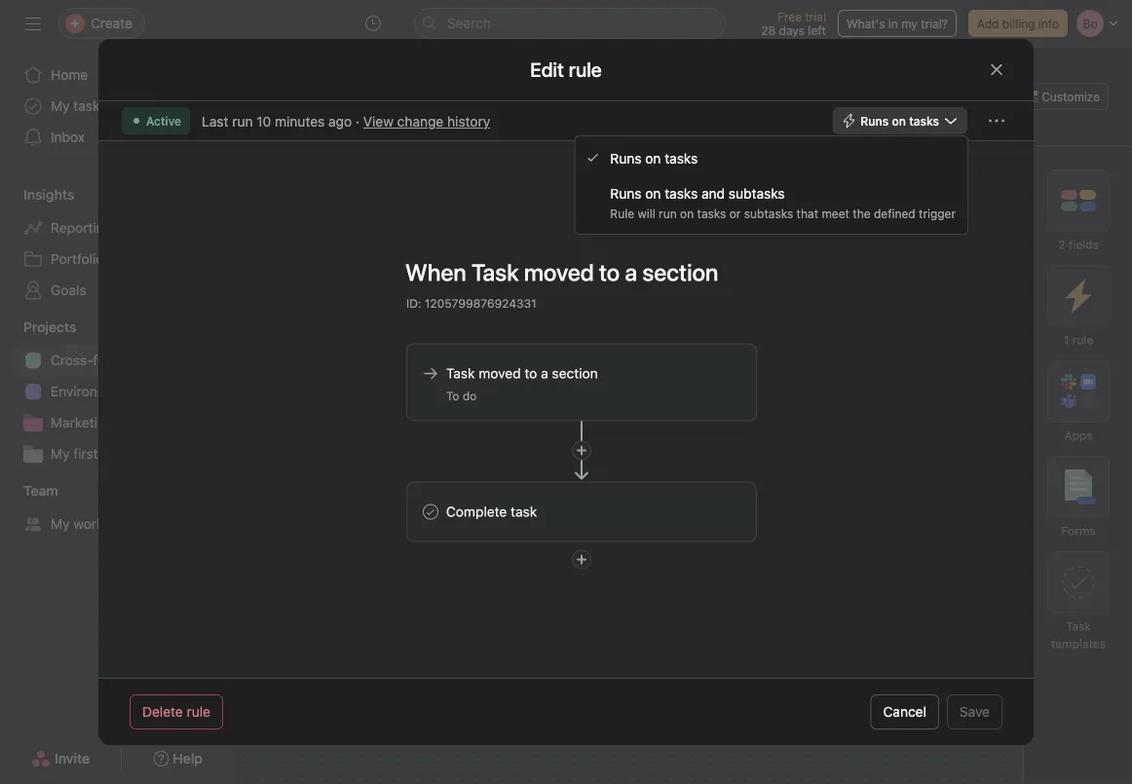 Task type: locate. For each thing, give the bounding box(es) containing it.
runs up rule
[[610, 186, 642, 202]]

insights
[[23, 187, 74, 203]]

fields
[[1069, 238, 1099, 251]]

calendar
[[609, 122, 667, 138]]

close this dialog image
[[989, 62, 1004, 77]]

1 vertical spatial rule
[[187, 704, 210, 720]]

incomplete
[[736, 407, 797, 421]]

will right rule
[[638, 207, 655, 220]]

when
[[706, 458, 739, 472]]

runs down bo button
[[861, 114, 889, 128]]

1 horizontal spatial runs on tasks
[[861, 114, 939, 128]]

subtasks up or
[[729, 186, 785, 202]]

tasks left and
[[665, 186, 698, 202]]

2 vertical spatial to
[[809, 458, 820, 472]]

to right the move
[[809, 458, 820, 472]]

1 vertical spatial to
[[525, 365, 537, 381]]

runs inside runs on tasks and subtasks rule will run on tasks or subtasks that meet the defined trigger
[[610, 186, 642, 202]]

portfolio
[[102, 446, 155, 462]]

1 vertical spatial runs
[[610, 150, 642, 166]]

runs on tasks inside runs on tasks link
[[610, 150, 698, 166]]

3 my from the top
[[51, 516, 70, 532]]

a
[[541, 365, 548, 381]]

defined
[[874, 207, 915, 220]]

delete rule button
[[130, 695, 223, 730]]

moved
[[479, 365, 521, 381]]

runs on tasks link
[[575, 140, 967, 175]]

2 vertical spatial my
[[51, 516, 70, 532]]

bo
[[851, 90, 865, 103]]

last
[[202, 114, 228, 130]]

1 vertical spatial will
[[384, 332, 412, 355]]

id:
[[406, 297, 421, 310]]

2 horizontal spatial to
[[809, 458, 820, 472]]

my first portfolio link
[[12, 438, 222, 470]]

info
[[1038, 17, 1059, 30]]

1 horizontal spatial do
[[896, 458, 910, 472]]

search list box
[[414, 8, 726, 39]]

0 vertical spatial rule
[[1072, 333, 1093, 347]]

home link
[[12, 59, 222, 91]]

marketing
[[51, 415, 113, 431]]

tasks up this project?
[[417, 332, 463, 355]]

2 my from the top
[[51, 446, 70, 462]]

0 vertical spatial my
[[51, 98, 70, 114]]

tasks inside global element
[[73, 98, 107, 114]]

do right to
[[463, 389, 477, 403]]

history
[[447, 114, 490, 130]]

0 horizontal spatial rule
[[187, 704, 210, 720]]

home
[[51, 67, 88, 83]]

on
[[892, 114, 906, 128], [645, 150, 661, 166], [645, 186, 661, 202], [680, 207, 694, 220]]

hide sidebar image
[[25, 16, 41, 31]]

task moved to a section
[[446, 365, 598, 381]]

0 vertical spatial will
[[638, 207, 655, 220]]

2 vertical spatial runs
[[610, 186, 642, 202]]

1 vertical spatial do
[[896, 458, 910, 472]]

runs on tasks down bo button
[[861, 114, 939, 128]]

run left 10 in the left of the page
[[232, 114, 253, 130]]

to
[[555, 332, 572, 355], [525, 365, 537, 381], [809, 458, 820, 472]]

mark complete
[[738, 514, 832, 530]]

my inside teams element
[[51, 516, 70, 532]]

global element
[[0, 48, 234, 165]]

invite
[[55, 751, 90, 767]]

runs down calendar link
[[610, 150, 642, 166]]

this right section,
[[913, 458, 934, 472]]

environment link
[[12, 376, 222, 407]]

runs on tasks down 'calendar'
[[610, 150, 698, 166]]

functional
[[93, 352, 155, 368]]

tasks inside how will tasks be added to this project?
[[417, 332, 463, 355]]

mark complete button
[[702, 499, 1004, 548]]

my down team
[[51, 516, 70, 532]]

rule inside button
[[187, 704, 210, 720]]

my inside global element
[[51, 98, 70, 114]]

my for my workspace
[[51, 516, 70, 532]]

run right rule
[[659, 207, 677, 220]]

1 vertical spatial task
[[1066, 620, 1091, 633]]

1 horizontal spatial to
[[555, 332, 572, 355]]

subtasks
[[729, 186, 785, 202], [744, 207, 793, 220]]

Add a name for this rule text field
[[393, 250, 757, 295]]

board
[[438, 122, 476, 138]]

0 horizontal spatial will
[[384, 332, 412, 355]]

what's
[[847, 17, 885, 30]]

goals
[[51, 282, 86, 298]]

tasks down and
[[697, 207, 726, 220]]

to
[[446, 389, 459, 403]]

projects element
[[0, 310, 234, 473]]

do
[[463, 389, 477, 403], [896, 458, 910, 472]]

do right section,
[[896, 458, 910, 472]]

projects button
[[0, 318, 76, 337]]

rule right 1
[[1072, 333, 1093, 347]]

complete
[[446, 504, 507, 520]]

1 vertical spatial my
[[51, 446, 70, 462]]

0 horizontal spatial run
[[232, 114, 253, 130]]

runs on tasks button
[[832, 107, 967, 134]]

add billing info button
[[968, 10, 1068, 37]]

subtasks right or
[[744, 207, 793, 220]]

0 horizontal spatial runs on tasks
[[610, 150, 698, 166]]

1 my from the top
[[51, 98, 70, 114]]

rule
[[610, 207, 634, 220]]

share
[[960, 90, 992, 103]]

inbox
[[51, 129, 85, 145]]

id: 1205799876924331
[[406, 297, 536, 310]]

task for task moved to a section
[[446, 365, 475, 381]]

rule right delete
[[187, 704, 210, 720]]

0 vertical spatial runs
[[861, 114, 889, 128]]

my inside the projects element
[[51, 446, 70, 462]]

insights button
[[0, 185, 74, 205]]

my up inbox
[[51, 98, 70, 114]]

tasks right incomplete
[[801, 407, 830, 421]]

list link
[[360, 120, 399, 141]]

share button
[[936, 83, 1001, 110]]

will inside runs on tasks and subtasks rule will run on tasks or subtasks that meet the defined trigger
[[638, 207, 655, 220]]

rule for 1 rule
[[1072, 333, 1093, 347]]

this
[[823, 458, 844, 472], [913, 458, 934, 472]]

environment
[[51, 383, 129, 399]]

rule for delete rule
[[187, 704, 210, 720]]

to left the a
[[525, 365, 537, 381]]

runs
[[861, 114, 889, 128], [610, 150, 642, 166], [610, 186, 642, 202]]

will right how
[[384, 332, 412, 355]]

this project?
[[402, 360, 510, 382]]

1 horizontal spatial rule
[[1072, 333, 1093, 347]]

task up the "templates" at right
[[1066, 620, 1091, 633]]

reporting link
[[12, 212, 222, 244]]

None text field
[[316, 65, 580, 100]]

tasks down share button at the right top
[[909, 114, 939, 128]]

add billing info
[[977, 17, 1059, 30]]

my
[[51, 98, 70, 114], [51, 446, 70, 462], [51, 516, 70, 532]]

will
[[638, 207, 655, 220], [384, 332, 412, 355]]

runs on tasks
[[861, 114, 939, 128], [610, 150, 698, 166]]

do inside when tasks move to this section, do this automatically:
[[896, 458, 910, 472]]

insights element
[[0, 177, 234, 310]]

that
[[797, 207, 818, 220]]

task up to do
[[446, 365, 475, 381]]

tasks down home
[[73, 98, 107, 114]]

0 horizontal spatial do
[[463, 389, 477, 403]]

0 vertical spatial task
[[446, 365, 475, 381]]

0 horizontal spatial this
[[823, 458, 844, 472]]

teams element
[[0, 473, 234, 544]]

how will tasks be added to this project?
[[340, 332, 572, 382]]

0 vertical spatial subtasks
[[729, 186, 785, 202]]

1 horizontal spatial will
[[638, 207, 655, 220]]

1 vertical spatial runs on tasks
[[610, 150, 698, 166]]

to up section on the top
[[555, 332, 572, 355]]

0 vertical spatial to
[[555, 332, 572, 355]]

my left "first"
[[51, 446, 70, 462]]

tasks up automatically:
[[742, 458, 772, 472]]

view
[[363, 114, 394, 130]]

billing
[[1002, 17, 1035, 30]]

task inside task templates
[[1066, 620, 1091, 633]]

1 horizontal spatial this
[[913, 458, 934, 472]]

to do
[[446, 389, 477, 403]]

view change history link
[[363, 114, 490, 130]]

0 vertical spatial runs on tasks
[[861, 114, 939, 128]]

this left section,
[[823, 458, 844, 472]]

on inside dropdown button
[[892, 114, 906, 128]]

1 horizontal spatial run
[[659, 207, 677, 220]]

days
[[779, 23, 805, 37]]

complete task
[[446, 504, 537, 520]]

2
[[1058, 238, 1065, 251]]

1 horizontal spatial task
[[1066, 620, 1091, 633]]

1
[[1064, 333, 1069, 347]]

0 horizontal spatial task
[[446, 365, 475, 381]]

save
[[960, 704, 990, 720]]

1 vertical spatial run
[[659, 207, 677, 220]]

edit rule
[[530, 58, 602, 81]]

or
[[729, 207, 741, 220]]

task for task templates
[[1066, 620, 1091, 633]]



Task type: vqa. For each thing, say whether or not it's contained in the screenshot.
'to' inside How will tasks be added to this project?
yes



Task type: describe. For each thing, give the bounding box(es) containing it.
reporting
[[51, 220, 112, 236]]

0 vertical spatial do
[[463, 389, 477, 403]]

added
[[495, 332, 550, 355]]

team button
[[0, 481, 58, 501]]

portfolios link
[[12, 244, 222, 275]]

workspace
[[73, 516, 141, 532]]

calendar link
[[593, 120, 667, 141]]

projects
[[23, 319, 76, 335]]

2 fields
[[1058, 238, 1099, 251]]

delete
[[142, 704, 183, 720]]

28
[[761, 23, 776, 37]]

project
[[159, 352, 203, 368]]

section
[[552, 365, 598, 381]]

task templates
[[1051, 620, 1106, 651]]

·
[[356, 114, 359, 130]]

what's in my trial?
[[847, 17, 948, 30]]

1205799876924331
[[425, 297, 536, 310]]

the
[[853, 207, 871, 220]]

section
[[702, 337, 745, 351]]

board link
[[423, 120, 476, 141]]

minutes
[[275, 114, 325, 130]]

inbox link
[[12, 122, 222, 153]]

tasks inside when tasks move to this section, do this automatically:
[[742, 458, 772, 472]]

runs on tasks inside runs on tasks dropdown button
[[861, 114, 939, 128]]

add another action image
[[576, 554, 587, 566]]

and
[[702, 186, 725, 202]]

run inside runs on tasks and subtasks rule will run on tasks or subtasks that meet the defined trigger
[[659, 207, 677, 220]]

mark
[[738, 514, 770, 530]]

marketing link
[[12, 407, 222, 438]]

last run 10 minutes ago · view change history
[[202, 114, 490, 130]]

goals link
[[12, 275, 222, 306]]

my first portfolio
[[51, 446, 155, 462]]

bo button
[[846, 85, 870, 108]]

left
[[808, 23, 826, 37]]

templates
[[1051, 637, 1106, 651]]

my workspace link
[[12, 509, 222, 540]]

move
[[775, 458, 805, 472]]

portfolios
[[51, 251, 111, 267]]

cancel
[[883, 704, 926, 720]]

down arrow image
[[575, 421, 588, 480]]

10
[[257, 114, 271, 130]]

2 this from the left
[[913, 458, 934, 472]]

my tasks link
[[12, 91, 222, 122]]

my workspace
[[51, 516, 141, 532]]

to inside how will tasks be added to this project?
[[555, 332, 572, 355]]

cancel button
[[871, 695, 939, 730]]

to inside when tasks move to this section, do this automatically:
[[809, 458, 820, 472]]

delete rule
[[142, 704, 210, 720]]

add
[[977, 17, 999, 30]]

overview link
[[261, 120, 337, 141]]

0 horizontal spatial to
[[525, 365, 537, 381]]

active button
[[122, 107, 190, 134]]

my for my first portfolio
[[51, 446, 70, 462]]

be
[[468, 332, 490, 355]]

3 incomplete tasks
[[726, 407, 830, 421]]

runs inside dropdown button
[[861, 114, 889, 128]]

add another trigger image
[[576, 445, 587, 456]]

1 vertical spatial subtasks
[[744, 207, 793, 220]]

apps
[[1064, 429, 1093, 442]]

meet
[[822, 207, 849, 220]]

forms
[[1061, 524, 1096, 538]]

tasks inside dropdown button
[[909, 114, 939, 128]]

search button
[[414, 8, 726, 39]]

my tasks
[[51, 98, 107, 114]]

cross-functional project plan
[[51, 352, 234, 368]]

tasks down 'calendar'
[[665, 150, 698, 166]]

invite button
[[19, 741, 102, 776]]

0 vertical spatial run
[[232, 114, 253, 130]]

will inside how will tasks be added to this project?
[[384, 332, 412, 355]]

runs on tasks and subtasks rule will run on tasks or subtasks that meet the defined trigger
[[610, 186, 956, 220]]

in
[[888, 17, 898, 30]]

section,
[[847, 458, 892, 472]]

task
[[511, 504, 537, 520]]

team
[[23, 483, 58, 499]]

overview
[[277, 122, 337, 138]]

cross-functional project plan link
[[12, 345, 234, 376]]

plan
[[207, 352, 234, 368]]

what's in my trial? button
[[838, 10, 957, 37]]

my
[[901, 17, 918, 30]]

trial
[[805, 10, 826, 23]]

list
[[376, 122, 399, 138]]

search
[[447, 15, 491, 31]]

free trial 28 days left
[[761, 10, 826, 37]]

trigger
[[919, 207, 956, 220]]

first
[[73, 446, 98, 462]]

1 this from the left
[[823, 458, 844, 472]]

complete task button
[[406, 482, 757, 542]]

cross-
[[51, 352, 93, 368]]

my for my tasks
[[51, 98, 70, 114]]

active
[[146, 114, 181, 128]]

ago
[[328, 114, 352, 130]]



